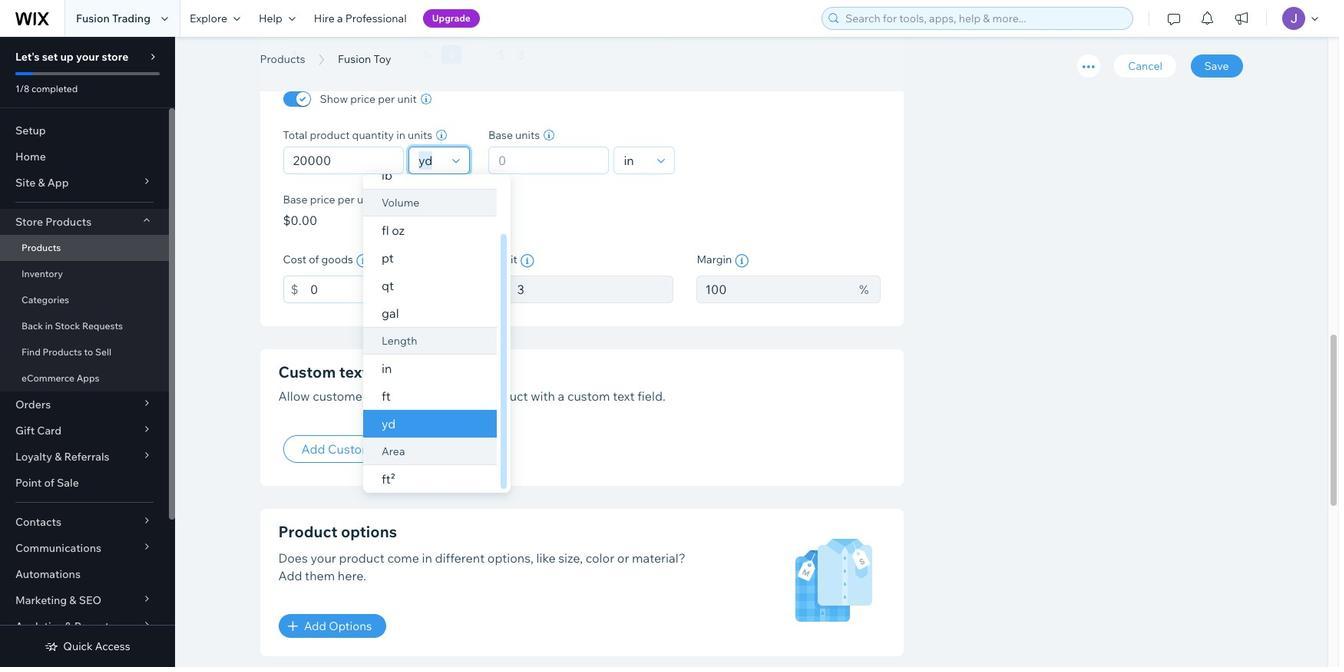 Task type: vqa. For each thing, say whether or not it's contained in the screenshot.
leftmost inbox
no



Task type: locate. For each thing, give the bounding box(es) containing it.
material?
[[632, 551, 686, 566]]

inventory link
[[0, 261, 169, 287]]

products link inside fusion toy form
[[252, 51, 313, 67]]

0 horizontal spatial text
[[339, 363, 368, 382]]

None text field
[[283, 41, 412, 68], [310, 276, 467, 303], [697, 276, 852, 303], [283, 41, 412, 68], [310, 276, 467, 303], [697, 276, 852, 303]]

yd
[[382, 416, 396, 432]]

0 vertical spatial unit
[[397, 92, 417, 106]]

site & app button
[[0, 170, 169, 196]]

& for analytics
[[65, 620, 72, 634]]

0 vertical spatial text
[[339, 363, 368, 382]]

product right 'total' at the left top of the page
[[310, 128, 350, 142]]

1/8 completed
[[15, 83, 78, 94]]

0 horizontal spatial a
[[337, 12, 343, 25]]

sale
[[57, 476, 79, 490]]

list box containing lb
[[363, 161, 511, 493]]

your up them at the bottom left of page
[[311, 551, 336, 566]]

0 horizontal spatial %
[[423, 48, 431, 61]]

a right hire
[[337, 12, 343, 25]]

ft²
[[382, 472, 396, 487]]

0 field down total product quantity in units
[[288, 148, 399, 174]]

1 horizontal spatial units
[[515, 128, 540, 142]]

list box
[[363, 161, 511, 493]]

let's
[[15, 50, 40, 64]]

of right the cost
[[309, 253, 319, 267]]

1 horizontal spatial to
[[376, 389, 388, 404]]

1 horizontal spatial per
[[378, 92, 395, 106]]

per
[[378, 92, 395, 106], [338, 193, 355, 207]]

custom up allow
[[278, 363, 336, 382]]

unit up total product quantity in units
[[397, 92, 417, 106]]

1 horizontal spatial a
[[558, 389, 565, 404]]

in right come
[[422, 551, 432, 566]]

add custom text field
[[301, 442, 430, 457]]

price inside base price per unit $0.00
[[310, 193, 335, 207]]

products
[[260, 52, 305, 66], [45, 215, 92, 229], [22, 242, 61, 253], [43, 346, 82, 358]]

text left field.
[[613, 389, 635, 404]]

product right this
[[482, 389, 528, 404]]

loyalty
[[15, 450, 52, 464]]

0 vertical spatial to
[[84, 346, 93, 358]]

back
[[22, 320, 43, 332]]

site
[[15, 176, 36, 190]]

profit
[[490, 253, 517, 267]]

quantity
[[352, 128, 394, 142]]

products link down "help" button
[[252, 51, 313, 67]]

per inside base price per unit $0.00
[[338, 193, 355, 207]]

to left sell at left bottom
[[84, 346, 93, 358]]

2 vertical spatial add
[[304, 619, 326, 634]]

1 horizontal spatial your
[[311, 551, 336, 566]]

0 horizontal spatial per
[[338, 193, 355, 207]]

products inside "link"
[[43, 346, 82, 358]]

store products button
[[0, 209, 169, 235]]

1 vertical spatial product
[[482, 389, 528, 404]]

add down allow
[[301, 442, 325, 457]]

products up inventory
[[22, 242, 61, 253]]

1 vertical spatial price
[[310, 193, 335, 207]]

0 field down base units
[[494, 148, 604, 174]]

2 vertical spatial product
[[339, 551, 385, 566]]

price up $0.00
[[310, 193, 335, 207]]

1 horizontal spatial 0 field
[[494, 148, 604, 174]]

to
[[84, 346, 93, 358], [376, 389, 388, 404]]

$
[[498, 47, 505, 62], [448, 48, 455, 61], [291, 282, 298, 297], [498, 282, 505, 297]]

add down does
[[278, 568, 302, 584]]

your
[[76, 50, 99, 64], [311, 551, 336, 566]]

ft
[[382, 389, 391, 404]]

come
[[387, 551, 419, 566]]

products inside fusion toy form
[[260, 52, 305, 66]]

1 vertical spatial text
[[613, 389, 635, 404]]

0 horizontal spatial units
[[408, 128, 433, 142]]

unit left volume at the top of the page
[[357, 193, 376, 207]]

units
[[408, 128, 433, 142], [515, 128, 540, 142]]

2 info tooltip image from the left
[[735, 254, 749, 268]]

inventory
[[22, 268, 63, 280]]

0 horizontal spatial info tooltip image
[[521, 254, 534, 268]]

home
[[15, 150, 46, 164]]

1 horizontal spatial price
[[350, 92, 376, 106]]

0 horizontal spatial your
[[76, 50, 99, 64]]

save
[[1205, 59, 1229, 73]]

of left sale
[[44, 476, 54, 490]]

1 info tooltip image from the left
[[521, 254, 534, 268]]

your right up
[[76, 50, 99, 64]]

per up quantity
[[378, 92, 395, 106]]

a right with
[[558, 389, 565, 404]]

info tooltip image right margin
[[735, 254, 749, 268]]

does
[[278, 551, 308, 566]]

0 vertical spatial a
[[337, 12, 343, 25]]

0 horizontal spatial base
[[283, 193, 308, 207]]

product
[[310, 128, 350, 142], [482, 389, 528, 404], [339, 551, 385, 566]]

products inside popup button
[[45, 215, 92, 229]]

0 vertical spatial your
[[76, 50, 99, 64]]

price
[[350, 92, 376, 106], [310, 193, 335, 207]]

back in stock requests link
[[0, 313, 169, 339]]

add inside does your product come in different options, like size, color or material? add them here.
[[278, 568, 302, 584]]

text up customers
[[339, 363, 368, 382]]

0 vertical spatial of
[[309, 253, 319, 267]]

your inside sidebar element
[[76, 50, 99, 64]]

marketing & seo button
[[0, 588, 169, 614]]

price for base price per unit $0.00
[[310, 193, 335, 207]]

1 horizontal spatial info tooltip image
[[735, 254, 749, 268]]

gift card
[[15, 424, 62, 438]]

cancel button
[[1115, 55, 1177, 78]]

setup link
[[0, 118, 169, 144]]

custom left text
[[328, 442, 373, 457]]

to up yd
[[376, 389, 388, 404]]

marketing & seo
[[15, 594, 101, 608]]

price right show
[[350, 92, 376, 106]]

& inside 'popup button'
[[38, 176, 45, 190]]

0 horizontal spatial of
[[44, 476, 54, 490]]

to inside find products to sell "link"
[[84, 346, 93, 358]]

0 horizontal spatial unit
[[357, 193, 376, 207]]

1 vertical spatial your
[[311, 551, 336, 566]]

1 units from the left
[[408, 128, 433, 142]]

find products to sell
[[22, 346, 111, 358]]

0 vertical spatial base
[[488, 128, 513, 142]]

1 vertical spatial of
[[44, 476, 54, 490]]

add right plus xs icon
[[304, 619, 326, 634]]

in inside does your product come in different options, like size, color or material? add them here.
[[422, 551, 432, 566]]

find products to sell link
[[0, 339, 169, 366]]

fusion down hire
[[260, 33, 348, 68]]

0 vertical spatial products link
[[252, 51, 313, 67]]

1 vertical spatial base
[[283, 193, 308, 207]]

1 0 field from the left
[[288, 148, 399, 174]]

show
[[320, 92, 348, 106]]

volume option
[[363, 189, 497, 217]]

0 vertical spatial price
[[350, 92, 376, 106]]

base inside base price per unit $0.00
[[283, 193, 308, 207]]

or
[[617, 551, 629, 566]]

products up the ecommerce apps on the bottom left of page
[[43, 346, 82, 358]]

0 field
[[288, 148, 399, 174], [494, 148, 604, 174]]

requests
[[82, 320, 123, 332]]

base price per unit $0.00
[[283, 193, 376, 228]]

0 horizontal spatial to
[[84, 346, 93, 358]]

0 field for product
[[288, 148, 399, 174]]

1 vertical spatial to
[[376, 389, 388, 404]]

explore
[[190, 12, 227, 25]]

ecommerce
[[22, 372, 75, 384]]

point
[[15, 476, 42, 490]]

add
[[301, 442, 325, 457], [278, 568, 302, 584], [304, 619, 326, 634]]

0 vertical spatial custom
[[278, 363, 336, 382]]

upgrade
[[432, 12, 471, 24]]

0 horizontal spatial 0 field
[[288, 148, 399, 174]]

fusion toy down hire
[[260, 33, 401, 68]]

0 vertical spatial per
[[378, 92, 395, 106]]

them
[[305, 568, 335, 584]]

1 vertical spatial a
[[558, 389, 565, 404]]

reports
[[74, 620, 115, 634]]

unit inside base price per unit $0.00
[[357, 193, 376, 207]]

ecommerce apps link
[[0, 366, 169, 392]]

& for site
[[38, 176, 45, 190]]

1/8
[[15, 83, 29, 94]]

of inside sidebar element
[[44, 476, 54, 490]]

personalize
[[390, 389, 456, 404]]

store products
[[15, 215, 92, 229]]

1 vertical spatial %
[[859, 282, 869, 297]]

1 horizontal spatial base
[[488, 128, 513, 142]]

None text field
[[517, 276, 674, 303]]

products link down store products
[[0, 235, 169, 261]]

Search for tools, apps, help & more... field
[[841, 8, 1128, 29]]

%
[[423, 48, 431, 61], [859, 282, 869, 297]]

home link
[[0, 144, 169, 170]]

2 0 field from the left
[[494, 148, 604, 174]]

up
[[60, 50, 74, 64]]

to inside custom text allow customers to personalize this product with a custom text field.
[[376, 389, 388, 404]]

info tooltip image right profit
[[521, 254, 534, 268]]

info tooltip image
[[521, 254, 534, 268], [735, 254, 749, 268]]

None field
[[414, 148, 448, 174], [619, 148, 653, 174], [414, 148, 448, 174], [619, 148, 653, 174]]

0 field for units
[[494, 148, 604, 174]]

area option
[[363, 438, 497, 465]]

product up here.
[[339, 551, 385, 566]]

of for sale
[[44, 476, 54, 490]]

0 horizontal spatial products link
[[0, 235, 169, 261]]

in right the back on the left of page
[[45, 320, 53, 332]]

& right loyalty
[[55, 450, 62, 464]]

access
[[95, 640, 130, 654]]

1 vertical spatial unit
[[357, 193, 376, 207]]

1 horizontal spatial of
[[309, 253, 319, 267]]

& left the seo
[[69, 594, 76, 608]]

products right store
[[45, 215, 92, 229]]

text
[[339, 363, 368, 382], [613, 389, 635, 404]]

products down "help" button
[[260, 52, 305, 66]]

& up the quick
[[65, 620, 72, 634]]

0 horizontal spatial price
[[310, 193, 335, 207]]

1 vertical spatial add
[[278, 568, 302, 584]]

fusion toy
[[260, 33, 401, 68], [338, 52, 391, 66]]

margin
[[697, 253, 732, 267]]

back in stock requests
[[22, 320, 123, 332]]

communications button
[[0, 535, 169, 561]]

apps
[[77, 372, 99, 384]]

1 vertical spatial per
[[338, 193, 355, 207]]

store
[[15, 215, 43, 229]]

pt
[[382, 250, 394, 266]]

1 vertical spatial custom
[[328, 442, 373, 457]]

fusion down hire a professional
[[338, 52, 371, 66]]

a inside custom text allow customers to personalize this product with a custom text field.
[[558, 389, 565, 404]]

& right site
[[38, 176, 45, 190]]

length option
[[363, 327, 497, 355]]

in up ft
[[382, 361, 392, 376]]

1 horizontal spatial unit
[[397, 92, 417, 106]]

1 horizontal spatial products link
[[252, 51, 313, 67]]

of inside fusion toy form
[[309, 253, 319, 267]]

marketing
[[15, 594, 67, 608]]

fl
[[382, 223, 389, 238]]

per left volume at the top of the page
[[338, 193, 355, 207]]

save button
[[1191, 55, 1243, 78]]

& for loyalty
[[55, 450, 62, 464]]

0 vertical spatial add
[[301, 442, 325, 457]]



Task type: describe. For each thing, give the bounding box(es) containing it.
find
[[22, 346, 41, 358]]

custom text allow customers to personalize this product with a custom text field.
[[278, 363, 666, 404]]

quick access button
[[45, 640, 130, 654]]

with
[[531, 389, 555, 404]]

1 vertical spatial products link
[[0, 235, 169, 261]]

sell
[[95, 346, 111, 358]]

options,
[[488, 551, 534, 566]]

unit for show price per unit
[[397, 92, 417, 106]]

$0.00
[[283, 213, 317, 228]]

app
[[47, 176, 69, 190]]

help
[[259, 12, 283, 25]]

allow
[[278, 389, 310, 404]]

& for marketing
[[69, 594, 76, 608]]

cost
[[283, 253, 307, 267]]

in inside sidebar element
[[45, 320, 53, 332]]

unit for base price per unit $0.00
[[357, 193, 376, 207]]

in right quantity
[[396, 128, 405, 142]]

fl oz
[[382, 223, 405, 238]]

goods
[[321, 253, 353, 267]]

hire a professional link
[[305, 0, 416, 37]]

text
[[376, 442, 400, 457]]

help button
[[250, 0, 305, 37]]

loyalty & referrals button
[[0, 444, 169, 470]]

info tooltip image
[[356, 254, 370, 268]]

orders
[[15, 398, 51, 412]]

customers
[[313, 389, 373, 404]]

upgrade button
[[423, 9, 480, 28]]

gift card button
[[0, 418, 169, 444]]

volume
[[382, 196, 420, 210]]

site & app
[[15, 176, 69, 190]]

fusion left trading
[[76, 12, 110, 25]]

completed
[[32, 83, 78, 94]]

sidebar element
[[0, 37, 175, 667]]

quick access
[[63, 640, 130, 654]]

add options
[[304, 619, 372, 634]]

info tooltip image for profit
[[521, 254, 534, 268]]

stock
[[55, 320, 80, 332]]

2 units from the left
[[515, 128, 540, 142]]

custom inside custom text allow customers to personalize this product with a custom text field.
[[278, 363, 336, 382]]

card
[[37, 424, 62, 438]]

lb
[[382, 167, 392, 183]]

base for base units
[[488, 128, 513, 142]]

trading
[[112, 12, 151, 25]]

cancel
[[1128, 59, 1163, 73]]

analytics & reports button
[[0, 614, 169, 640]]

$ text field
[[517, 41, 674, 68]]

let's set up your store
[[15, 50, 129, 64]]

cost of goods
[[283, 253, 353, 267]]

analytics
[[15, 620, 62, 634]]

does your product come in different options, like size, color or material? add them here.
[[278, 551, 686, 584]]

store
[[102, 50, 129, 64]]

custom inside button
[[328, 442, 373, 457]]

loyalty & referrals
[[15, 450, 110, 464]]

quick
[[63, 640, 93, 654]]

plus xs image
[[288, 622, 298, 632]]

here.
[[338, 568, 366, 584]]

base for base price per unit $0.00
[[283, 193, 308, 207]]

fusion toy form
[[175, 0, 1339, 667]]

referrals
[[64, 450, 110, 464]]

professional
[[345, 12, 407, 25]]

product inside does your product come in different options, like size, color or material? add them here.
[[339, 551, 385, 566]]

product options
[[278, 523, 397, 542]]

categories
[[22, 294, 69, 306]]

fusion toy up show price per unit
[[338, 52, 391, 66]]

your inside does your product come in different options, like size, color or material? add them here.
[[311, 551, 336, 566]]

communications
[[15, 541, 101, 555]]

0 vertical spatial %
[[423, 48, 431, 61]]

categories link
[[0, 287, 169, 313]]

field
[[402, 442, 430, 457]]

total product quantity in units
[[283, 128, 433, 142]]

size,
[[559, 551, 583, 566]]

gal
[[382, 306, 399, 321]]

hire a professional
[[314, 12, 407, 25]]

contacts button
[[0, 509, 169, 535]]

options
[[341, 523, 397, 542]]

add options button
[[278, 615, 386, 639]]

qt
[[382, 278, 394, 293]]

of for goods
[[309, 253, 319, 267]]

analytics & reports
[[15, 620, 115, 634]]

hire
[[314, 12, 335, 25]]

field.
[[638, 389, 666, 404]]

different
[[435, 551, 485, 566]]

1 horizontal spatial %
[[859, 282, 869, 297]]

options
[[329, 619, 372, 634]]

base units
[[488, 128, 540, 142]]

custom
[[567, 389, 610, 404]]

per for base price per unit $0.00
[[338, 193, 355, 207]]

gift
[[15, 424, 35, 438]]

add for add custom text field
[[301, 442, 325, 457]]

per for show price per unit
[[378, 92, 395, 106]]

point of sale
[[15, 476, 79, 490]]

1 horizontal spatial text
[[613, 389, 635, 404]]

product inside custom text allow customers to personalize this product with a custom text field.
[[482, 389, 528, 404]]

length
[[382, 334, 417, 348]]

product
[[278, 523, 338, 542]]

price for show price per unit
[[350, 92, 376, 106]]

area
[[382, 445, 405, 459]]

point of sale link
[[0, 470, 169, 496]]

info tooltip image for margin
[[735, 254, 749, 268]]

add for add options
[[304, 619, 326, 634]]

oz
[[392, 223, 405, 238]]

setup
[[15, 124, 46, 137]]

list box inside fusion toy form
[[363, 161, 511, 493]]

like
[[537, 551, 556, 566]]

add custom text field button
[[283, 436, 449, 463]]

0 vertical spatial product
[[310, 128, 350, 142]]

yd option
[[363, 410, 497, 438]]



